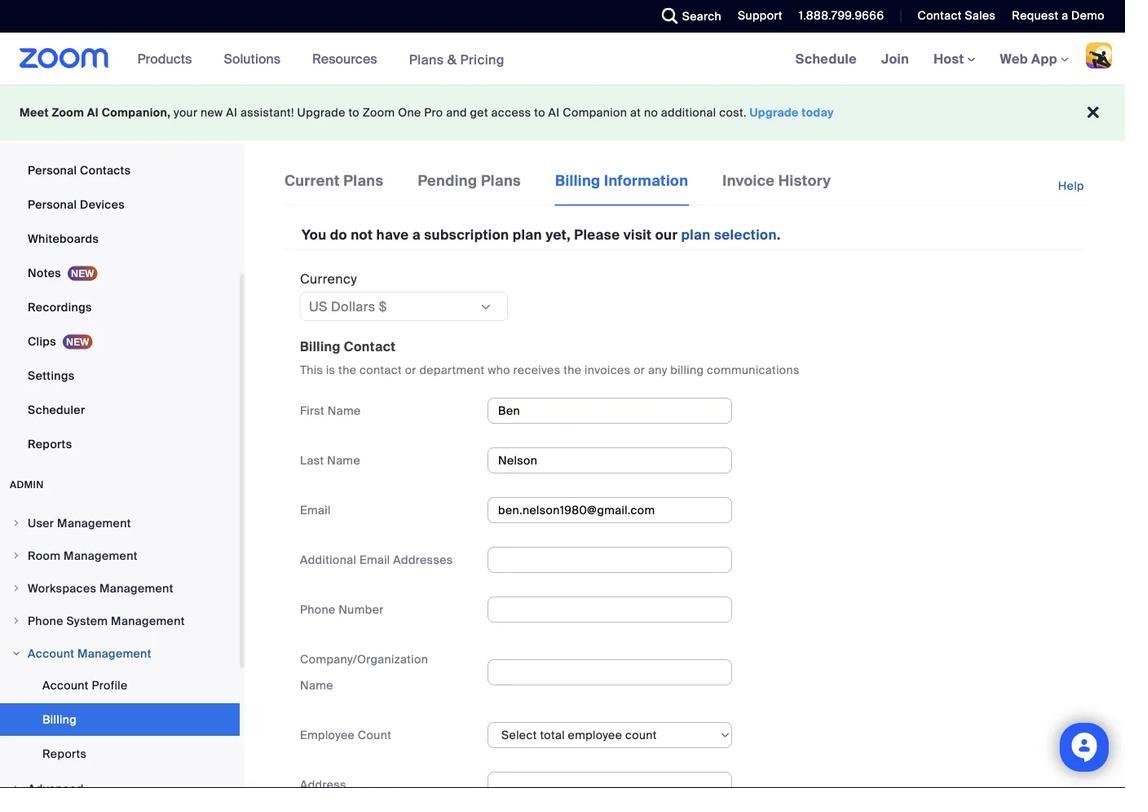 Task type: describe. For each thing, give the bounding box(es) containing it.
admin
[[10, 479, 44, 492]]

department
[[420, 363, 485, 378]]

meet
[[20, 105, 49, 120]]

one
[[398, 105, 421, 120]]

do
[[330, 227, 347, 244]]

2 right image from the top
[[11, 785, 21, 789]]

billing
[[671, 363, 704, 378]]

please
[[575, 227, 620, 244]]

not
[[351, 227, 373, 244]]

no
[[644, 105, 658, 120]]

1 reports link from the top
[[0, 428, 240, 461]]

currency
[[300, 271, 357, 288]]

yet,
[[546, 227, 571, 244]]

addresses
[[393, 553, 453, 568]]

1 vertical spatial email
[[360, 553, 390, 568]]

show options image
[[480, 301, 493, 314]]

company/organization name
[[300, 652, 428, 693]]

personal for personal contacts
[[28, 163, 77, 178]]

subscription
[[424, 227, 509, 244]]

1.888.799.9666
[[799, 8, 885, 23]]

your
[[174, 105, 198, 120]]

join link
[[870, 33, 922, 85]]

user
[[28, 516, 54, 531]]

product information navigation
[[125, 33, 517, 86]]

schedule
[[796, 50, 857, 67]]

you do not have a subscription plan yet, please visit our plan selection .
[[302, 227, 781, 244]]

contact
[[360, 363, 402, 378]]

phone system management
[[28, 614, 185, 629]]

billing link
[[0, 704, 240, 737]]

plans for pending plans
[[481, 171, 521, 190]]

phone for phone
[[28, 128, 63, 144]]

settings
[[28, 368, 75, 383]]

recordings
[[28, 300, 92, 315]]

meet zoom ai companion, your new ai assistant! upgrade to zoom one pro and get access to ai companion at no additional cost. upgrade today
[[20, 105, 835, 120]]

new
[[201, 105, 223, 120]]

selection
[[715, 227, 777, 244]]

reports inside personal menu menu
[[28, 437, 72, 452]]

app
[[1032, 50, 1058, 67]]

workspaces
[[28, 581, 97, 596]]

1 ai from the left
[[87, 105, 99, 120]]

products button
[[138, 33, 199, 85]]

management for user management
[[57, 516, 131, 531]]

2 zoom from the left
[[363, 105, 395, 120]]

billing information
[[556, 171, 689, 190]]

reports inside the account management menu
[[42, 747, 87, 762]]

resources
[[313, 50, 377, 67]]

account profile link
[[0, 670, 240, 702]]

us dollars $ button
[[309, 297, 479, 316]]

personal devices
[[28, 197, 125, 212]]

employee
[[300, 728, 355, 743]]

recordings link
[[0, 291, 240, 324]]

us
[[309, 298, 328, 315]]

number
[[339, 602, 384, 617]]

web app
[[1001, 50, 1058, 67]]

invoice history
[[723, 171, 832, 190]]

right image for workspaces management
[[11, 584, 21, 594]]

plans for current plans
[[344, 171, 384, 190]]

help link
[[1059, 170, 1087, 203]]

1 zoom from the left
[[52, 105, 84, 120]]

contact sales
[[918, 8, 996, 23]]

invoices
[[585, 363, 631, 378]]

who
[[488, 363, 511, 378]]

companion,
[[102, 105, 171, 120]]

phone system management menu item
[[0, 606, 240, 637]]

dollars
[[331, 298, 376, 315]]

any
[[649, 363, 668, 378]]

side navigation navigation
[[0, 0, 245, 789]]

0 horizontal spatial email
[[300, 503, 331, 518]]

system
[[66, 614, 108, 629]]

whiteboards
[[28, 231, 99, 246]]

billing for information
[[556, 171, 601, 190]]

is
[[326, 363, 336, 378]]

2 or from the left
[[634, 363, 645, 378]]

account management menu
[[0, 670, 240, 773]]

a inside main content
[[413, 227, 421, 244]]

account management
[[28, 647, 152, 662]]

right image for room management
[[11, 551, 21, 561]]

name for first name
[[328, 403, 361, 418]]

scheduler
[[28, 403, 85, 418]]

admin menu menu
[[0, 508, 240, 789]]

our
[[656, 227, 678, 244]]

schedule link
[[784, 33, 870, 85]]

0 vertical spatial a
[[1062, 8, 1069, 23]]

profile
[[92, 678, 128, 693]]

workspaces management
[[28, 581, 174, 596]]

personal contacts link
[[0, 154, 240, 187]]

demo
[[1072, 8, 1105, 23]]

2 plan from the left
[[682, 227, 711, 244]]

user management menu item
[[0, 508, 240, 539]]

sales
[[966, 8, 996, 23]]

have
[[377, 227, 409, 244]]

pricing
[[460, 51, 505, 68]]

personal devices link
[[0, 188, 240, 221]]

today
[[802, 105, 835, 120]]

you
[[302, 227, 327, 244]]

account for account management
[[28, 647, 74, 662]]

receives
[[514, 363, 561, 378]]

personal contacts
[[28, 163, 131, 178]]

room
[[28, 549, 61, 564]]

this
[[300, 363, 323, 378]]

2 to from the left
[[535, 105, 546, 120]]

current
[[285, 171, 340, 190]]

invoice history link
[[722, 170, 832, 205]]

current plans link
[[284, 170, 385, 205]]

web
[[1001, 50, 1029, 67]]

pending plans link
[[417, 170, 522, 205]]

additional email addresses
[[300, 553, 453, 568]]

1 plan from the left
[[513, 227, 542, 244]]

billing inside the account management menu
[[42, 713, 77, 728]]

search button
[[650, 0, 726, 33]]



Task type: vqa. For each thing, say whether or not it's contained in the screenshot.
receives
yes



Task type: locate. For each thing, give the bounding box(es) containing it.
to down resources dropdown button in the top left of the page
[[349, 105, 360, 120]]

personal for personal devices
[[28, 197, 77, 212]]

cost.
[[720, 105, 747, 120]]

a
[[1062, 8, 1069, 23], [413, 227, 421, 244]]

history
[[779, 171, 832, 190]]

1 to from the left
[[349, 105, 360, 120]]

management
[[57, 516, 131, 531], [64, 549, 138, 564], [100, 581, 174, 596], [111, 614, 185, 629], [77, 647, 152, 662]]

personal
[[28, 163, 77, 178], [28, 197, 77, 212]]

resources button
[[313, 33, 385, 85]]

a left demo
[[1062, 8, 1069, 23]]

zoom logo image
[[20, 48, 109, 69]]

0 horizontal spatial to
[[349, 105, 360, 120]]

notes link
[[0, 257, 240, 290]]

2 the from the left
[[564, 363, 582, 378]]

1 horizontal spatial or
[[634, 363, 645, 378]]

phone for phone system management
[[28, 614, 63, 629]]

room management
[[28, 549, 138, 564]]

menu item
[[0, 774, 240, 789]]

&
[[448, 51, 457, 68]]

user management
[[28, 516, 131, 531]]

the left the "invoices"
[[564, 363, 582, 378]]

account up account profile
[[28, 647, 74, 662]]

right image
[[11, 551, 21, 561], [11, 584, 21, 594], [11, 617, 21, 627], [11, 649, 21, 659]]

account for account profile
[[42, 678, 89, 693]]

1 vertical spatial account
[[42, 678, 89, 693]]

2 horizontal spatial ai
[[549, 105, 560, 120]]

2 reports link from the top
[[0, 738, 240, 771]]

notes
[[28, 266, 61, 281]]

2 ai from the left
[[226, 105, 238, 120]]

host button
[[934, 50, 976, 67]]

support
[[738, 8, 783, 23]]

first
[[300, 403, 325, 418]]

contact inside billing contact this is the contact or department who receives the invoices or any billing communications
[[344, 338, 396, 355]]

2 personal from the top
[[28, 197, 77, 212]]

workspaces management menu item
[[0, 574, 240, 605]]

reports link down 'scheduler' link on the left of the page
[[0, 428, 240, 461]]

request a demo
[[1013, 8, 1105, 23]]

personal up personal devices
[[28, 163, 77, 178]]

phone number
[[300, 602, 384, 617]]

phone inside phone link
[[28, 128, 63, 144]]

management up "workspaces management"
[[64, 549, 138, 564]]

4 right image from the top
[[11, 649, 21, 659]]

upgrade down 'product information' navigation
[[297, 105, 346, 120]]

2 right image from the top
[[11, 584, 21, 594]]

ai left companion,
[[87, 105, 99, 120]]

right image
[[11, 519, 21, 529], [11, 785, 21, 789]]

clips link
[[0, 326, 240, 358]]

0 vertical spatial personal
[[28, 163, 77, 178]]

invoice
[[723, 171, 775, 190]]

ai left the companion
[[549, 105, 560, 120]]

plans left &
[[409, 51, 444, 68]]

1 horizontal spatial plans
[[409, 51, 444, 68]]

1 horizontal spatial contact
[[918, 8, 962, 23]]

2 horizontal spatial billing
[[556, 171, 601, 190]]

0 vertical spatial right image
[[11, 519, 21, 529]]

0 vertical spatial contact
[[918, 8, 962, 23]]

management down "workspaces management" menu item
[[111, 614, 185, 629]]

1 vertical spatial personal
[[28, 197, 77, 212]]

1 vertical spatial reports
[[42, 747, 87, 762]]

contact left sales
[[918, 8, 962, 23]]

last
[[300, 453, 324, 468]]

1 horizontal spatial ai
[[226, 105, 238, 120]]

0 vertical spatial email
[[300, 503, 331, 518]]

meet zoom ai companion, footer
[[0, 85, 1126, 141]]

plan left yet,
[[513, 227, 542, 244]]

billing information link
[[555, 170, 690, 206]]

current plans
[[285, 171, 384, 190]]

right image inside phone system management menu item
[[11, 617, 21, 627]]

additional
[[300, 553, 357, 568]]

request a demo link
[[1000, 0, 1126, 33], [1013, 8, 1105, 23]]

0 horizontal spatial zoom
[[52, 105, 84, 120]]

1 vertical spatial contact
[[344, 338, 396, 355]]

upgrade today link
[[750, 105, 835, 120]]

plan right our
[[682, 227, 711, 244]]

management up room management
[[57, 516, 131, 531]]

banner containing products
[[0, 33, 1126, 86]]

reports link down billing link
[[0, 738, 240, 771]]

0 vertical spatial name
[[328, 403, 361, 418]]

get
[[470, 105, 489, 120]]

1 right image from the top
[[11, 519, 21, 529]]

1 horizontal spatial email
[[360, 553, 390, 568]]

billing down account profile
[[42, 713, 77, 728]]

assistant!
[[241, 105, 294, 120]]

support link
[[726, 0, 787, 33], [738, 8, 783, 23]]

request
[[1013, 8, 1059, 23]]

0 vertical spatial account
[[28, 647, 74, 662]]

1 vertical spatial billing
[[300, 338, 341, 355]]

1 vertical spatial name
[[327, 453, 361, 468]]

plans inside 'product information' navigation
[[409, 51, 444, 68]]

upgrade
[[297, 105, 346, 120], [750, 105, 799, 120]]

1 horizontal spatial plan
[[682, 227, 711, 244]]

phone left number
[[300, 602, 336, 617]]

0 horizontal spatial plans
[[344, 171, 384, 190]]

upgrade right cost.
[[750, 105, 799, 120]]

1 horizontal spatial the
[[564, 363, 582, 378]]

phone inside main content main content
[[300, 602, 336, 617]]

management for account management
[[77, 647, 152, 662]]

3 right image from the top
[[11, 617, 21, 627]]

1 upgrade from the left
[[297, 105, 346, 120]]

.
[[777, 227, 781, 244]]

right image inside user management menu item
[[11, 519, 21, 529]]

products
[[138, 50, 192, 67]]

help
[[1059, 179, 1085, 194]]

personal menu menu
[[0, 0, 240, 463]]

0 horizontal spatial a
[[413, 227, 421, 244]]

1 horizontal spatial billing
[[300, 338, 341, 355]]

0 vertical spatial reports
[[28, 437, 72, 452]]

name right "last"
[[327, 453, 361, 468]]

and
[[446, 105, 467, 120]]

right image left system
[[11, 617, 21, 627]]

name right first at left bottom
[[328, 403, 361, 418]]

to right access
[[535, 105, 546, 120]]

1 right image from the top
[[11, 551, 21, 561]]

name for last name
[[327, 453, 361, 468]]

phone inside phone system management menu item
[[28, 614, 63, 629]]

zoom left one
[[363, 105, 395, 120]]

phone
[[28, 128, 63, 144], [300, 602, 336, 617], [28, 614, 63, 629]]

plans right current
[[344, 171, 384, 190]]

pending plans
[[418, 171, 521, 190]]

0 horizontal spatial contact
[[344, 338, 396, 355]]

the right the is
[[339, 363, 357, 378]]

2 vertical spatial name
[[300, 678, 333, 693]]

whiteboards link
[[0, 223, 240, 255]]

billing up this
[[300, 338, 341, 355]]

right image for phone system management
[[11, 617, 21, 627]]

name for company/organization name
[[300, 678, 333, 693]]

reports down billing link
[[42, 747, 87, 762]]

account profile
[[42, 678, 128, 693]]

billing up please at top right
[[556, 171, 601, 190]]

1 horizontal spatial upgrade
[[750, 105, 799, 120]]

3 ai from the left
[[549, 105, 560, 120]]

reports link
[[0, 428, 240, 461], [0, 738, 240, 771]]

last name
[[300, 453, 361, 468]]

personal up whiteboards
[[28, 197, 77, 212]]

email right additional
[[360, 553, 390, 568]]

contact
[[918, 8, 962, 23], [344, 338, 396, 355]]

account inside "link"
[[42, 678, 89, 693]]

right image inside account management menu item
[[11, 649, 21, 659]]

main content main content
[[245, 144, 1126, 789]]

1 vertical spatial reports link
[[0, 738, 240, 771]]

scheduler link
[[0, 394, 240, 427]]

0 vertical spatial billing
[[556, 171, 601, 190]]

communications
[[707, 363, 800, 378]]

2 upgrade from the left
[[750, 105, 799, 120]]

access
[[492, 105, 532, 120]]

1 horizontal spatial to
[[535, 105, 546, 120]]

2 horizontal spatial plans
[[481, 171, 521, 190]]

right image left workspaces
[[11, 584, 21, 594]]

contact up contact
[[344, 338, 396, 355]]

account inside menu item
[[28, 647, 74, 662]]

account down account management
[[42, 678, 89, 693]]

pending
[[418, 171, 478, 190]]

or left 'any'
[[634, 363, 645, 378]]

ai right new
[[226, 105, 238, 120]]

the
[[339, 363, 357, 378], [564, 363, 582, 378]]

1 the from the left
[[339, 363, 357, 378]]

company/organization
[[300, 652, 428, 667]]

email down "last"
[[300, 503, 331, 518]]

plans
[[409, 51, 444, 68], [344, 171, 384, 190], [481, 171, 521, 190]]

profile picture image
[[1087, 42, 1113, 69]]

phone down workspaces
[[28, 614, 63, 629]]

0 horizontal spatial or
[[405, 363, 417, 378]]

0 horizontal spatial billing
[[42, 713, 77, 728]]

management down room management menu item
[[100, 581, 174, 596]]

0 horizontal spatial plan
[[513, 227, 542, 244]]

billing inside billing contact this is the contact or department who receives the invoices or any billing communications
[[300, 338, 341, 355]]

1 horizontal spatial zoom
[[363, 105, 395, 120]]

right image inside "workspaces management" menu item
[[11, 584, 21, 594]]

first name
[[300, 403, 361, 418]]

0 vertical spatial reports link
[[0, 428, 240, 461]]

0 horizontal spatial ai
[[87, 105, 99, 120]]

reports down scheduler
[[28, 437, 72, 452]]

2 vertical spatial billing
[[42, 713, 77, 728]]

right image left room
[[11, 551, 21, 561]]

name
[[328, 403, 361, 418], [327, 453, 361, 468], [300, 678, 333, 693]]

phone down meet at the left top of page
[[28, 128, 63, 144]]

1 horizontal spatial a
[[1062, 8, 1069, 23]]

us dollars $
[[309, 298, 387, 315]]

search
[[683, 9, 722, 24]]

phone for phone number
[[300, 602, 336, 617]]

None text field
[[488, 398, 733, 424], [488, 498, 733, 524], [488, 772, 733, 789], [488, 398, 733, 424], [488, 498, 733, 524], [488, 772, 733, 789]]

banner
[[0, 33, 1126, 86]]

0 horizontal spatial upgrade
[[297, 105, 346, 120]]

web app button
[[1001, 50, 1070, 67]]

management up 'profile'
[[77, 647, 152, 662]]

management for room management
[[64, 549, 138, 564]]

name inside company/organization name
[[300, 678, 333, 693]]

a right have
[[413, 227, 421, 244]]

billing contact this is the contact or department who receives the invoices or any billing communications
[[300, 338, 800, 378]]

None text field
[[488, 448, 733, 474], [488, 547, 733, 573], [488, 597, 733, 623], [488, 660, 733, 686], [488, 448, 733, 474], [488, 547, 733, 573], [488, 597, 733, 623], [488, 660, 733, 686]]

1 vertical spatial right image
[[11, 785, 21, 789]]

name up employee
[[300, 678, 333, 693]]

0 horizontal spatial the
[[339, 363, 357, 378]]

devices
[[80, 197, 125, 212]]

1.888.799.9666 button
[[787, 0, 889, 33], [799, 8, 885, 23]]

right image left account management
[[11, 649, 21, 659]]

host
[[934, 50, 968, 67]]

management for workspaces management
[[100, 581, 174, 596]]

email
[[300, 503, 331, 518], [360, 553, 390, 568]]

right image inside room management menu item
[[11, 551, 21, 561]]

room management menu item
[[0, 541, 240, 572]]

zoom right meet at the left top of page
[[52, 105, 84, 120]]

pro
[[424, 105, 443, 120]]

plans & pricing link
[[409, 51, 505, 68], [409, 51, 505, 68]]

account
[[28, 647, 74, 662], [42, 678, 89, 693]]

billing for contact
[[300, 338, 341, 355]]

right image for account management
[[11, 649, 21, 659]]

or right contact
[[405, 363, 417, 378]]

or
[[405, 363, 417, 378], [634, 363, 645, 378]]

1 or from the left
[[405, 363, 417, 378]]

account management menu item
[[0, 639, 240, 670]]

1 vertical spatial a
[[413, 227, 421, 244]]

plans right pending
[[481, 171, 521, 190]]

meetings navigation
[[784, 33, 1126, 86]]

to
[[349, 105, 360, 120], [535, 105, 546, 120]]

visit
[[624, 227, 652, 244]]

1 personal from the top
[[28, 163, 77, 178]]



